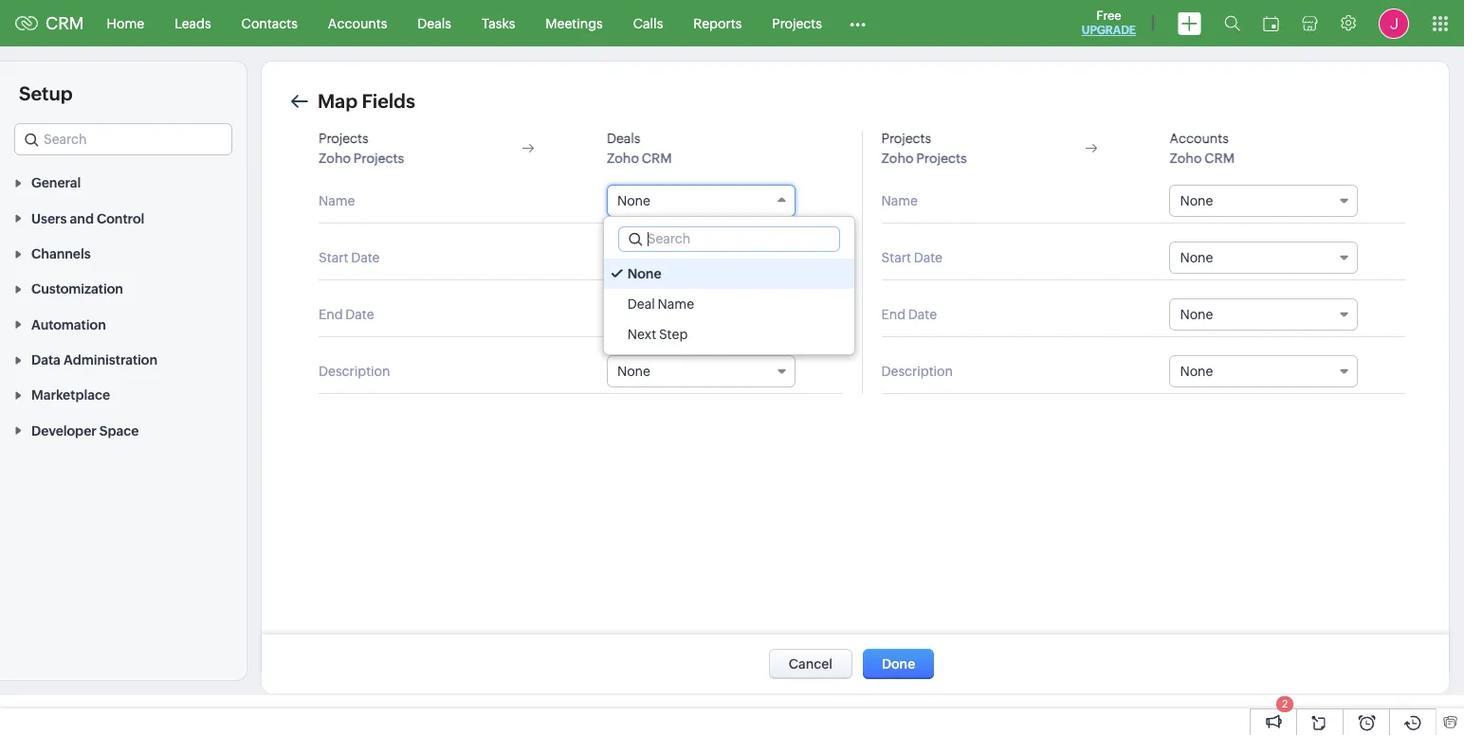 Task type: vqa. For each thing, say whether or not it's contained in the screenshot.
ALL
no



Task type: describe. For each thing, give the bounding box(es) containing it.
end date for deals zoho crm
[[319, 307, 374, 322]]

free upgrade
[[1082, 9, 1136, 37]]

projects zoho projects for deals
[[319, 131, 404, 166]]

general button
[[0, 165, 247, 200]]

done button
[[863, 650, 934, 680]]

map fields
[[318, 90, 415, 112]]

deal
[[628, 297, 655, 312]]

marketplace
[[31, 388, 110, 403]]

none option
[[604, 259, 855, 289]]

channels
[[31, 247, 91, 262]]

end for accounts zoho crm
[[881, 307, 906, 322]]

calls
[[633, 16, 663, 31]]

meetings link
[[530, 0, 618, 46]]

end for deals zoho crm
[[319, 307, 343, 322]]

setup
[[19, 83, 73, 104]]

0 horizontal spatial crm
[[46, 13, 84, 33]]

tasks
[[482, 16, 515, 31]]

start for accounts zoho crm
[[881, 250, 911, 266]]

description for accounts zoho crm
[[881, 364, 953, 379]]

list box containing none
[[604, 254, 855, 355]]

fields
[[362, 90, 415, 112]]

start date for accounts zoho crm
[[881, 250, 943, 266]]

deal name
[[628, 297, 694, 312]]

profile image
[[1379, 8, 1409, 38]]

control
[[97, 211, 144, 226]]

and
[[70, 211, 94, 226]]

next step option
[[604, 320, 855, 350]]

Other Modules field
[[837, 8, 878, 38]]

accounts for accounts
[[328, 16, 387, 31]]

zoho inside deals zoho crm
[[607, 151, 639, 166]]

Search text field
[[619, 228, 840, 251]]

upgrade
[[1082, 24, 1136, 37]]

projects link
[[757, 0, 837, 46]]

cancel button
[[769, 650, 853, 680]]

deals for deals
[[418, 16, 451, 31]]

crm for accounts zoho crm
[[1205, 151, 1235, 166]]

deal name option
[[604, 289, 855, 320]]

name inside option
[[658, 297, 694, 312]]

step
[[659, 327, 688, 342]]

2
[[1282, 699, 1288, 710]]

home
[[107, 16, 144, 31]]

search image
[[1224, 15, 1240, 31]]

developer
[[31, 424, 97, 439]]

leads
[[175, 16, 211, 31]]

developer space
[[31, 424, 139, 439]]

automation button
[[0, 307, 247, 342]]

reports
[[693, 16, 742, 31]]

tasks link
[[466, 0, 530, 46]]

next
[[628, 327, 656, 342]]

accounts link
[[313, 0, 402, 46]]

leads link
[[159, 0, 226, 46]]

3 zoho from the left
[[881, 151, 914, 166]]

customization button
[[0, 271, 247, 307]]



Task type: locate. For each thing, give the bounding box(es) containing it.
0 horizontal spatial deals
[[418, 16, 451, 31]]

projects
[[772, 16, 822, 31], [319, 131, 369, 146], [881, 131, 931, 146], [354, 151, 404, 166], [916, 151, 967, 166]]

data administration button
[[0, 342, 247, 377]]

0 horizontal spatial end
[[319, 307, 343, 322]]

cancel
[[789, 657, 833, 672]]

0 horizontal spatial end date
[[319, 307, 374, 322]]

developer space button
[[0, 413, 247, 448]]

administration
[[63, 353, 157, 368]]

2 end from the left
[[881, 307, 906, 322]]

crm for deals zoho crm
[[642, 151, 672, 166]]

meetings
[[546, 16, 603, 31]]

name for deals zoho crm
[[319, 193, 355, 209]]

2 description from the left
[[881, 364, 953, 379]]

deals zoho crm
[[607, 131, 672, 166]]

users and control
[[31, 211, 144, 226]]

1 horizontal spatial crm
[[642, 151, 672, 166]]

1 horizontal spatial deals
[[607, 131, 641, 146]]

free
[[1096, 9, 1121, 23]]

description for deals zoho crm
[[319, 364, 390, 379]]

none
[[617, 193, 651, 209], [1180, 193, 1213, 209], [1180, 250, 1213, 266], [628, 266, 661, 282], [1180, 307, 1213, 322], [617, 364, 651, 379], [1180, 364, 1213, 379]]

1 horizontal spatial start
[[881, 250, 911, 266]]

contacts link
[[226, 0, 313, 46]]

end date
[[319, 307, 374, 322], [881, 307, 937, 322]]

2 horizontal spatial name
[[881, 193, 918, 209]]

1 horizontal spatial name
[[658, 297, 694, 312]]

deals for deals zoho crm
[[607, 131, 641, 146]]

1 description from the left
[[319, 364, 390, 379]]

2 start date from the left
[[881, 250, 943, 266]]

description
[[319, 364, 390, 379], [881, 364, 953, 379]]

done
[[882, 657, 915, 672]]

projects zoho projects for accounts
[[881, 131, 967, 166]]

0 horizontal spatial projects zoho projects
[[319, 131, 404, 166]]

1 zoho from the left
[[319, 151, 351, 166]]

1 projects zoho projects from the left
[[319, 131, 404, 166]]

reports link
[[678, 0, 757, 46]]

marketplace button
[[0, 377, 247, 413]]

data
[[31, 353, 61, 368]]

Search text field
[[15, 124, 231, 155]]

space
[[99, 424, 139, 439]]

profile element
[[1367, 0, 1421, 46]]

start date for deals zoho crm
[[319, 250, 380, 266]]

accounts
[[328, 16, 387, 31], [1170, 131, 1229, 146]]

end
[[319, 307, 343, 322], [881, 307, 906, 322]]

1 start from the left
[[319, 250, 348, 266]]

general
[[31, 176, 81, 191]]

accounts zoho crm
[[1170, 131, 1235, 166]]

None field
[[14, 123, 232, 156]]

automation
[[31, 317, 106, 333]]

0 horizontal spatial start date
[[319, 250, 380, 266]]

2 horizontal spatial crm
[[1205, 151, 1235, 166]]

2 end date from the left
[[881, 307, 937, 322]]

data administration
[[31, 353, 157, 368]]

create menu image
[[1178, 12, 1201, 35]]

calls link
[[618, 0, 678, 46]]

home link
[[92, 0, 159, 46]]

2 projects zoho projects from the left
[[881, 131, 967, 166]]

start for deals zoho crm
[[319, 250, 348, 266]]

customization
[[31, 282, 123, 297]]

users and control button
[[0, 200, 247, 236]]

0 vertical spatial deals
[[418, 16, 451, 31]]

zoho inside accounts zoho crm
[[1170, 151, 1202, 166]]

projects zoho projects
[[319, 131, 404, 166], [881, 131, 967, 166]]

channels button
[[0, 236, 247, 271]]

1 horizontal spatial end date
[[881, 307, 937, 322]]

next step
[[628, 327, 688, 342]]

crm link
[[15, 13, 84, 33]]

start
[[319, 250, 348, 266], [881, 250, 911, 266]]

create menu element
[[1166, 0, 1213, 46]]

None field
[[607, 185, 795, 217], [1170, 185, 1358, 217], [1170, 242, 1358, 274], [1170, 299, 1358, 331], [607, 356, 795, 388], [1170, 356, 1358, 388]]

0 vertical spatial accounts
[[328, 16, 387, 31]]

1 horizontal spatial projects zoho projects
[[881, 131, 967, 166]]

0 horizontal spatial name
[[319, 193, 355, 209]]

crm inside deals zoho crm
[[642, 151, 672, 166]]

end date for accounts zoho crm
[[881, 307, 937, 322]]

1 end from the left
[[319, 307, 343, 322]]

contacts
[[241, 16, 298, 31]]

crm
[[46, 13, 84, 33], [642, 151, 672, 166], [1205, 151, 1235, 166]]

deals
[[418, 16, 451, 31], [607, 131, 641, 146]]

1 vertical spatial accounts
[[1170, 131, 1229, 146]]

0 horizontal spatial start
[[319, 250, 348, 266]]

zoho
[[319, 151, 351, 166], [607, 151, 639, 166], [881, 151, 914, 166], [1170, 151, 1202, 166]]

start date
[[319, 250, 380, 266], [881, 250, 943, 266]]

deals inside deals zoho crm
[[607, 131, 641, 146]]

list box
[[604, 254, 855, 355]]

1 horizontal spatial accounts
[[1170, 131, 1229, 146]]

map
[[318, 90, 358, 112]]

1 end date from the left
[[319, 307, 374, 322]]

users
[[31, 211, 67, 226]]

2 zoho from the left
[[607, 151, 639, 166]]

accounts inside accounts zoho crm
[[1170, 131, 1229, 146]]

1 start date from the left
[[319, 250, 380, 266]]

date
[[351, 250, 380, 266], [914, 250, 943, 266], [345, 307, 374, 322], [908, 307, 937, 322]]

0 horizontal spatial description
[[319, 364, 390, 379]]

deals link
[[402, 0, 466, 46]]

1 vertical spatial deals
[[607, 131, 641, 146]]

accounts for accounts zoho crm
[[1170, 131, 1229, 146]]

name
[[319, 193, 355, 209], [881, 193, 918, 209], [658, 297, 694, 312]]

name for accounts zoho crm
[[881, 193, 918, 209]]

4 zoho from the left
[[1170, 151, 1202, 166]]

none inside option
[[628, 266, 661, 282]]

crm inside accounts zoho crm
[[1205, 151, 1235, 166]]

1 horizontal spatial end
[[881, 307, 906, 322]]

calendar image
[[1263, 16, 1279, 31]]

2 start from the left
[[881, 250, 911, 266]]

0 horizontal spatial accounts
[[328, 16, 387, 31]]

search element
[[1213, 0, 1252, 46]]

1 horizontal spatial description
[[881, 364, 953, 379]]

1 horizontal spatial start date
[[881, 250, 943, 266]]



